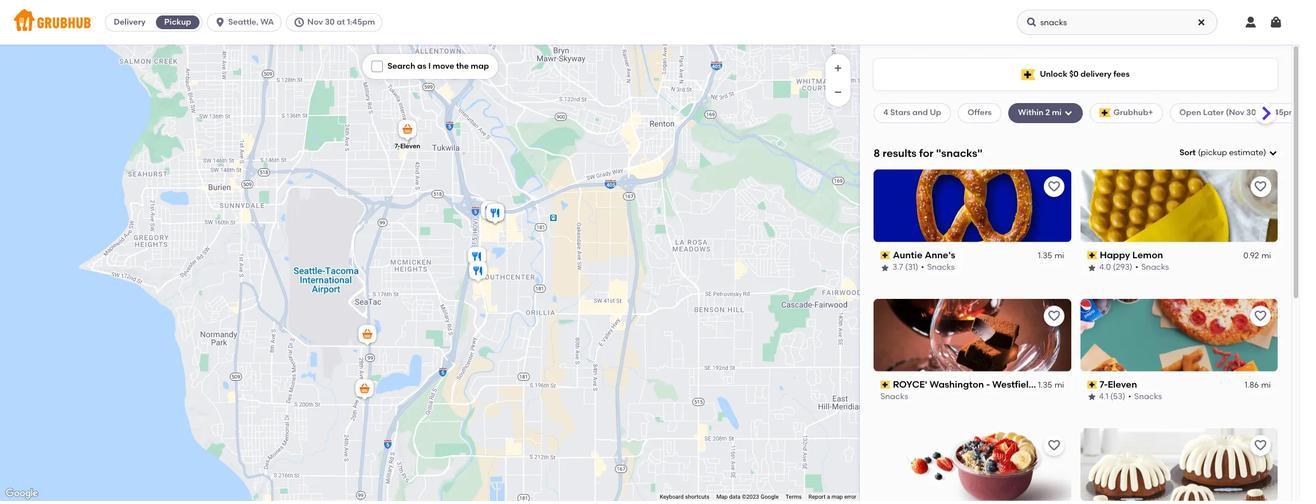 Task type: vqa. For each thing, say whether or not it's contained in the screenshot.
"1.35" for Washington
yes



Task type: describe. For each thing, give the bounding box(es) containing it.
open later (nov 30 at 1:45pm)
[[1180, 108, 1300, 118]]

3 save this restaurant image from the top
[[1047, 439, 1061, 453]]

(293)
[[1113, 263, 1132, 273]]

delivery
[[114, 17, 145, 27]]

$0
[[1069, 69, 1079, 79]]

save this restaurant button for auntie anne's
[[1044, 176, 1064, 197]]

pickup
[[1201, 148, 1227, 158]]

nov 30 at 1:45pm
[[307, 17, 375, 27]]

save this restaurant button for royce' washington - westfield southcenter mall
[[1044, 306, 1064, 327]]

for
[[919, 147, 934, 160]]

seattle,
[[228, 17, 258, 27]]

subscription pass image for 7-eleven
[[1087, 381, 1097, 389]]

mall
[[1095, 379, 1114, 390]]

save this restaurant image for auntie anne's
[[1047, 180, 1061, 194]]

move
[[433, 61, 454, 71]]

mi for royce' washington - westfield southcenter mall
[[1055, 381, 1064, 390]]

3.7
[[893, 263, 903, 273]]

1 vertical spatial 7-
[[1100, 379, 1108, 390]]

report a map error link
[[809, 494, 857, 501]]

1.86 mi
[[1245, 381, 1271, 390]]

mi for auntie anne's
[[1055, 251, 1064, 261]]

extramile image
[[353, 378, 376, 403]]

1:45pm)
[[1269, 108, 1300, 118]]

nothing bundt cakes logo image
[[1080, 429, 1278, 501]]

royce' washington - westfield southcenter mall image
[[484, 202, 507, 227]]

auntie
[[893, 250, 923, 261]]

(
[[1198, 148, 1201, 158]]

happy lemon logo image
[[1080, 170, 1278, 242]]

4.0 (293)
[[1099, 263, 1132, 273]]

mi for happy lemon
[[1261, 251, 1271, 261]]

subscription pass image
[[881, 252, 891, 260]]

unlock
[[1040, 69, 1068, 79]]

grubhub plus flag logo image for unlock $0 delivery fees
[[1022, 69, 1036, 80]]

i
[[428, 61, 431, 71]]

delivery
[[1081, 69, 1112, 79]]

• snacks for lemon
[[1135, 263, 1169, 273]]

subscription pass image for royce' washington - westfield southcenter mall
[[881, 381, 891, 389]]

sort
[[1180, 148, 1196, 158]]

wa
[[260, 17, 274, 27]]

royce'
[[893, 379, 928, 390]]

)
[[1264, 148, 1266, 158]]

1 vertical spatial 30
[[1247, 108, 1256, 118]]

fees
[[1114, 69, 1130, 79]]

stars
[[890, 108, 911, 118]]

delivery button
[[106, 13, 154, 32]]

auntie anne's image
[[484, 202, 507, 227]]

later
[[1203, 108, 1224, 118]]

search as i move the map
[[388, 61, 489, 71]]

unlock $0 delivery fees
[[1040, 69, 1130, 79]]

nov 30 at 1:45pm button
[[286, 13, 387, 32]]

©2023
[[742, 494, 759, 501]]

1 horizontal spatial 7-eleven
[[1100, 379, 1137, 390]]

(53)
[[1111, 392, 1126, 402]]

8
[[874, 147, 880, 160]]

offers
[[968, 108, 992, 118]]

star icon image for happy lemon
[[1087, 263, 1096, 273]]

pickup button
[[154, 13, 202, 32]]

royce' washington - westfield southcenter mall
[[893, 379, 1114, 390]]

map
[[716, 494, 728, 501]]

seattle, wa
[[228, 17, 274, 27]]

lemon
[[1132, 250, 1163, 261]]

4 stars and up
[[883, 108, 941, 118]]

none field containing sort
[[1180, 147, 1278, 159]]

eleven inside map region
[[400, 143, 420, 150]]

0.92
[[1243, 251, 1259, 261]]

up
[[930, 108, 941, 118]]

estimate
[[1229, 148, 1264, 158]]

search
[[388, 61, 415, 71]]

washington
[[930, 379, 984, 390]]

1.35 mi for royce' washington - westfield southcenter mall
[[1038, 381, 1064, 390]]

auntie anne's
[[893, 250, 955, 261]]

grubhub plus flag logo image for grubhub+
[[1100, 109, 1111, 118]]

terms link
[[786, 494, 802, 501]]

svg image inside the nov 30 at 1:45pm button
[[294, 17, 305, 28]]

keyboard shortcuts
[[660, 494, 710, 501]]

• for anne's
[[921, 263, 924, 273]]

seattle, wa button
[[207, 13, 286, 32]]

sort ( pickup estimate )
[[1180, 148, 1266, 158]]

report
[[809, 494, 826, 501]]

data
[[729, 494, 741, 501]]

2
[[1046, 108, 1050, 118]]

1 horizontal spatial eleven
[[1108, 379, 1137, 390]]

1 horizontal spatial svg image
[[1197, 18, 1206, 27]]

minus icon image
[[832, 87, 844, 98]]

30 inside the nov 30 at 1:45pm button
[[325, 17, 335, 27]]

royce' washington - westfield southcenter mall logo image
[[874, 299, 1071, 372]]

shortcuts
[[685, 494, 710, 501]]

0.92 mi
[[1243, 251, 1271, 261]]



Task type: locate. For each thing, give the bounding box(es) containing it.
1 1.35 mi from the top
[[1038, 251, 1064, 261]]

mi right 1.86
[[1261, 381, 1271, 390]]

mi right '2'
[[1052, 108, 1062, 118]]

7-
[[395, 143, 400, 150], [1100, 379, 1108, 390]]

snacks down lemon
[[1141, 263, 1169, 273]]

2 1.35 from the top
[[1038, 381, 1052, 390]]

report a map error
[[809, 494, 857, 501]]

1.35 mi
[[1038, 251, 1064, 261], [1038, 381, 1064, 390]]

7 eleven image
[[396, 118, 419, 143]]

snacks
[[927, 263, 955, 273], [1141, 263, 1169, 273], [881, 392, 908, 402], [1134, 392, 1162, 402]]

(nov
[[1226, 108, 1245, 118]]

0 horizontal spatial map
[[471, 61, 489, 71]]

at left 1:45pm
[[337, 17, 345, 27]]

1.35 mi for auntie anne's
[[1038, 251, 1064, 261]]

map
[[471, 61, 489, 71], [832, 494, 843, 501]]

nothing bundt cakes image
[[467, 259, 490, 285]]

0 horizontal spatial svg image
[[374, 63, 381, 70]]

2 save this restaurant image from the top
[[1047, 309, 1061, 323]]

keyboard
[[660, 494, 684, 501]]

star icon image
[[881, 263, 890, 273], [1087, 263, 1096, 273], [1087, 393, 1096, 402]]

sea tac marathon image
[[356, 323, 379, 348]]

snacks for auntie anne's
[[927, 263, 955, 273]]

at left "1:45pm)"
[[1258, 108, 1267, 118]]

(31)
[[905, 263, 918, 273]]

7-eleven logo image
[[1080, 299, 1278, 372]]

• for lemon
[[1135, 263, 1138, 273]]

auntie anne's logo image
[[874, 170, 1071, 242]]

0 horizontal spatial grubhub plus flag logo image
[[1022, 69, 1036, 80]]

0 horizontal spatial eleven
[[400, 143, 420, 150]]

0 vertical spatial 1.35 mi
[[1038, 251, 1064, 261]]

results
[[883, 147, 917, 160]]

as
[[417, 61, 426, 71]]

1 horizontal spatial grubhub plus flag logo image
[[1100, 109, 1111, 118]]

svg image inside seattle, wa button
[[214, 17, 226, 28]]

happy
[[1100, 250, 1130, 261]]

0 vertical spatial 7-
[[395, 143, 400, 150]]

2 vertical spatial save this restaurant image
[[1047, 439, 1061, 453]]

0 vertical spatial 30
[[325, 17, 335, 27]]

0 horizontal spatial 30
[[325, 17, 335, 27]]

happy lemon image
[[466, 245, 488, 270]]

1 save this restaurant image from the top
[[1047, 180, 1061, 194]]

1 vertical spatial eleven
[[1108, 379, 1137, 390]]

map right a
[[832, 494, 843, 501]]

map region
[[0, 0, 943, 502]]

jamba image
[[479, 199, 502, 224]]

3.7 (31)
[[893, 263, 918, 273]]

0 vertical spatial 1.35
[[1038, 251, 1052, 261]]

within 2 mi
[[1018, 108, 1062, 118]]

• snacks
[[921, 263, 955, 273], [1135, 263, 1169, 273], [1128, 392, 1162, 402]]

0 horizontal spatial •
[[921, 263, 924, 273]]

pickup
[[164, 17, 191, 27]]

star icon image down subscription pass image
[[881, 263, 890, 273]]

0 vertical spatial eleven
[[400, 143, 420, 150]]

1 vertical spatial save this restaurant image
[[1047, 309, 1061, 323]]

• for eleven
[[1128, 392, 1132, 402]]

• snacks for anne's
[[921, 263, 955, 273]]

30
[[325, 17, 335, 27], [1247, 108, 1256, 118]]

terms
[[786, 494, 802, 501]]

map data ©2023 google
[[716, 494, 779, 501]]

0 horizontal spatial at
[[337, 17, 345, 27]]

7-eleven inside map region
[[395, 143, 420, 150]]

subscription pass image
[[1087, 252, 1097, 260], [881, 381, 891, 389], [1087, 381, 1097, 389]]

2 horizontal spatial •
[[1135, 263, 1138, 273]]

keyboard shortcuts button
[[660, 494, 710, 502]]

1 vertical spatial save this restaurant image
[[1254, 309, 1268, 323]]

1 horizontal spatial map
[[832, 494, 843, 501]]

snacks down royce'
[[881, 392, 908, 402]]

and
[[913, 108, 928, 118]]

0 horizontal spatial 7-eleven
[[395, 143, 420, 150]]

3 save this restaurant image from the top
[[1254, 439, 1268, 453]]

save this restaurant button for happy lemon
[[1250, 176, 1271, 197]]

anne's
[[925, 250, 955, 261]]

westfield
[[992, 379, 1035, 390]]

30 right (nov
[[1247, 108, 1256, 118]]

1 horizontal spatial at
[[1258, 108, 1267, 118]]

1.86
[[1245, 381, 1259, 390]]

1 vertical spatial at
[[1258, 108, 1267, 118]]

star icon image for auntie anne's
[[881, 263, 890, 273]]

0 vertical spatial save this restaurant image
[[1254, 180, 1268, 194]]

save this restaurant button
[[1044, 176, 1064, 197], [1250, 176, 1271, 197], [1044, 306, 1064, 327], [1250, 306, 1271, 327], [1044, 435, 1064, 456], [1250, 435, 1271, 456]]

grubhub plus flag logo image
[[1022, 69, 1036, 80], [1100, 109, 1111, 118]]

4.0
[[1099, 263, 1111, 273]]

mi for 7-eleven
[[1261, 381, 1271, 390]]

1 vertical spatial map
[[832, 494, 843, 501]]

1 vertical spatial 7-eleven
[[1100, 379, 1137, 390]]

nov
[[307, 17, 323, 27]]

save this restaurant image for 7-eleven
[[1254, 309, 1268, 323]]

4.1
[[1099, 392, 1109, 402]]

0 vertical spatial grubhub plus flag logo image
[[1022, 69, 1036, 80]]

svg image
[[1269, 15, 1283, 29], [214, 17, 226, 28], [294, 17, 305, 28], [1026, 17, 1038, 28], [1064, 109, 1073, 118], [1269, 149, 1278, 158]]

4.1 (53)
[[1099, 392, 1126, 402]]

•
[[921, 263, 924, 273], [1135, 263, 1138, 273], [1128, 392, 1132, 402]]

2 save this restaurant image from the top
[[1254, 309, 1268, 323]]

save this restaurant button for 7-eleven
[[1250, 306, 1271, 327]]

grubhub+
[[1114, 108, 1153, 118]]

"snacks"
[[936, 147, 983, 160]]

star icon image left 4.1
[[1087, 393, 1096, 402]]

0 vertical spatial save this restaurant image
[[1047, 180, 1061, 194]]

8 results for "snacks"
[[874, 147, 983, 160]]

1:45pm
[[347, 17, 375, 27]]

map right the
[[471, 61, 489, 71]]

star icon image left 4.0
[[1087, 263, 1096, 273]]

1.35 for washington
[[1038, 381, 1052, 390]]

snacks for 7-eleven
[[1134, 392, 1162, 402]]

• snacks for eleven
[[1128, 392, 1162, 402]]

1 1.35 from the top
[[1038, 251, 1052, 261]]

• right (53)
[[1128, 392, 1132, 402]]

• right (31)
[[921, 263, 924, 273]]

2 1.35 mi from the top
[[1038, 381, 1064, 390]]

save this restaurant image for happy lemon
[[1254, 180, 1268, 194]]

2 horizontal spatial svg image
[[1244, 15, 1258, 29]]

star icon image for 7-eleven
[[1087, 393, 1096, 402]]

save this restaurant image for royce' washington - westfield southcenter mall
[[1047, 309, 1061, 323]]

• snacks right (53)
[[1128, 392, 1162, 402]]

1.35 for anne's
[[1038, 251, 1052, 261]]

-
[[986, 379, 990, 390]]

snacks right (53)
[[1134, 392, 1162, 402]]

• snacks down the anne's
[[921, 263, 955, 273]]

google
[[761, 494, 779, 501]]

1 horizontal spatial 30
[[1247, 108, 1256, 118]]

7- inside map region
[[395, 143, 400, 150]]

eleven
[[400, 143, 420, 150], [1108, 379, 1137, 390]]

southcenter
[[1037, 379, 1093, 390]]

error
[[844, 494, 857, 501]]

subscription pass image for happy lemon
[[1087, 252, 1097, 260]]

0 horizontal spatial 7-
[[395, 143, 400, 150]]

plus icon image
[[832, 62, 844, 74]]

• snacks down lemon
[[1135, 263, 1169, 273]]

open
[[1180, 108, 1201, 118]]

save this restaurant image
[[1254, 180, 1268, 194], [1254, 309, 1268, 323], [1254, 439, 1268, 453]]

0 vertical spatial map
[[471, 61, 489, 71]]

1 vertical spatial 1.35 mi
[[1038, 381, 1064, 390]]

svg image
[[1244, 15, 1258, 29], [1197, 18, 1206, 27], [374, 63, 381, 70]]

0 vertical spatial 7-eleven
[[395, 143, 420, 150]]

mi
[[1052, 108, 1062, 118], [1055, 251, 1064, 261], [1261, 251, 1271, 261], [1055, 381, 1064, 390], [1261, 381, 1271, 390]]

at inside the nov 30 at 1:45pm button
[[337, 17, 345, 27]]

1 horizontal spatial •
[[1128, 392, 1132, 402]]

1 save this restaurant image from the top
[[1254, 180, 1268, 194]]

google image
[[3, 487, 41, 502]]

snacks for happy lemon
[[1141, 263, 1169, 273]]

1 vertical spatial 1.35
[[1038, 381, 1052, 390]]

1.35
[[1038, 251, 1052, 261], [1038, 381, 1052, 390]]

a
[[827, 494, 830, 501]]

Search for food, convenience, alcohol... search field
[[1017, 10, 1218, 35]]

0 vertical spatial at
[[337, 17, 345, 27]]

snacks down the anne's
[[927, 263, 955, 273]]

mi right 0.92
[[1261, 251, 1271, 261]]

the
[[456, 61, 469, 71]]

grubhub plus flag logo image left grubhub+
[[1100, 109, 1111, 118]]

at
[[337, 17, 345, 27], [1258, 108, 1267, 118]]

mi left happy
[[1055, 251, 1064, 261]]

main navigation navigation
[[0, 0, 1300, 45]]

4
[[883, 108, 888, 118]]

30 right nov
[[325, 17, 335, 27]]

mi left mall
[[1055, 381, 1064, 390]]

grubhub plus flag logo image left the unlock
[[1022, 69, 1036, 80]]

within
[[1018, 108, 1044, 118]]

happy lemon
[[1100, 250, 1163, 261]]

None field
[[1180, 147, 1278, 159]]

save this restaurant image
[[1047, 180, 1061, 194], [1047, 309, 1061, 323], [1047, 439, 1061, 453]]

• down happy lemon
[[1135, 263, 1138, 273]]

jamba logo image
[[874, 429, 1071, 501]]

1 vertical spatial grubhub plus flag logo image
[[1100, 109, 1111, 118]]

7-eleven
[[395, 143, 420, 150], [1100, 379, 1137, 390]]

1 horizontal spatial 7-
[[1100, 379, 1108, 390]]

2 vertical spatial save this restaurant image
[[1254, 439, 1268, 453]]



